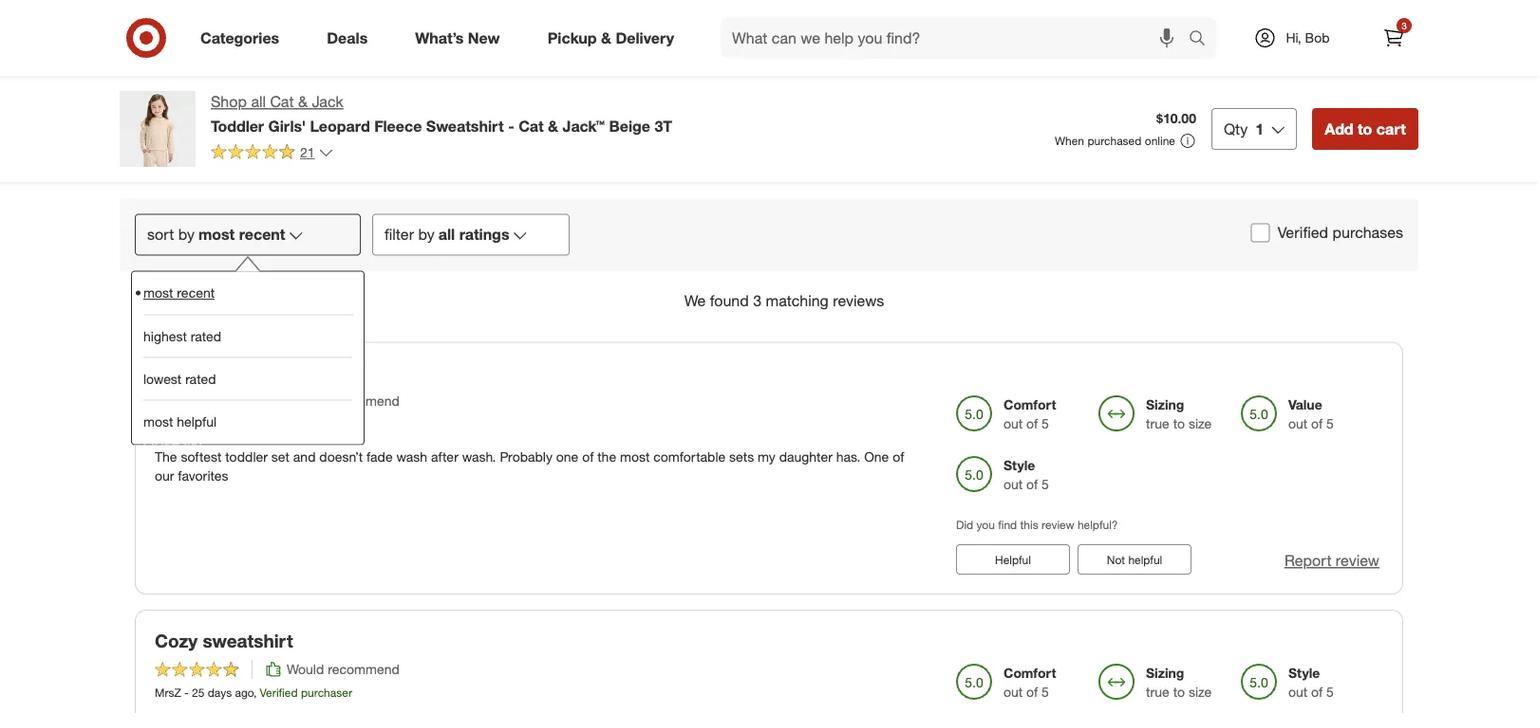 Task type: describe. For each thing, give the bounding box(es) containing it.
style for true to size
[[1288, 665, 1320, 682]]

0 vertical spatial review
[[1042, 518, 1074, 533]]

1 vertical spatial all
[[438, 225, 455, 244]]

sizing for value
[[1146, 397, 1184, 413]]

filter
[[385, 225, 414, 244]]

shop
[[211, 93, 247, 111]]

find
[[998, 518, 1017, 533]]

deals link
[[311, 17, 391, 59]]

toddler
[[225, 449, 268, 466]]

0 vertical spatial comfort out of 5
[[959, 48, 1012, 83]]

sizing true to size for value
[[1146, 397, 1212, 432]]

jack
[[312, 93, 343, 111]]

leopard
[[310, 117, 370, 135]]

hi, bob
[[1286, 29, 1330, 46]]

my
[[758, 449, 775, 466]]

image of toddler girls' leopard fleece sweatshirt - cat & jack™ beige 3t image
[[120, 91, 196, 167]]

mrsz
[[155, 686, 181, 701]]

style out of 5 for out of 5
[[816, 48, 862, 83]]

rated for lowest rated
[[185, 371, 216, 387]]

what's new
[[415, 29, 500, 47]]

comfort for value out of 5
[[1004, 397, 1056, 413]]

most recent
[[143, 285, 215, 301]]

1 vertical spatial &
[[298, 93, 308, 111]]

helpful for most helpful
[[177, 413, 217, 430]]

favorites
[[178, 468, 228, 485]]

3t
[[655, 117, 672, 135]]

most inside most helpful "link"
[[143, 413, 173, 430]]

the
[[597, 449, 616, 466]]

lowest rated
[[143, 371, 216, 387]]

soft
[[155, 362, 190, 384]]

what's new link
[[399, 17, 524, 59]]

value
[[1288, 397, 1322, 413]]

cozy sweatshirt
[[155, 631, 293, 652]]

one
[[864, 449, 889, 466]]

would for cozy sweatshirt
[[287, 662, 324, 678]]

most recent link
[[143, 272, 352, 315]]

25
[[192, 686, 205, 701]]

most right sort
[[198, 225, 235, 244]]

most inside the softest toddler set and doesn't fade wash after wash. probably one of the most comfortable sets my daughter has. one of our favorites
[[620, 449, 650, 466]]

one
[[556, 449, 578, 466]]

- inside shop all cat & jack toddler girls' leopard fleece sweatshirt - cat & jack™ beige 3t
[[508, 117, 514, 135]]

recommend for cozy sweatshirt
[[328, 662, 400, 678]]

jack™
[[563, 117, 605, 135]]

purchases
[[1333, 224, 1403, 242]]

found
[[710, 291, 749, 310]]

21
[[300, 144, 315, 161]]

- for mrsz - 25 days ago , verified purchaser
[[184, 686, 189, 701]]

qty
[[1224, 120, 1248, 138]]

highest
[[143, 328, 187, 345]]

the softest toddler set and doesn't fade wash after wash. probably one of the most comfortable sets my daughter has. one of our favorites
[[155, 449, 904, 485]]

lowest rated link
[[143, 357, 352, 400]]

days for 25
[[208, 686, 232, 701]]

1 vertical spatial style out of 5
[[1004, 458, 1049, 493]]

pickup & delivery
[[547, 29, 674, 47]]

add to cart
[[1325, 120, 1406, 138]]

sweatshirt
[[426, 117, 504, 135]]

what's
[[415, 29, 464, 47]]

comfortable inside the softest toddler set and doesn't fade wash after wash. probably one of the most comfortable sets my daughter has. one of our favorites
[[653, 449, 726, 466]]

report review button
[[1284, 551, 1379, 572]]

sizing true to size for style
[[1146, 665, 1212, 701]]

1 vertical spatial recent
[[177, 285, 215, 301]]

not helpful button
[[1078, 545, 1192, 575]]

has.
[[836, 449, 860, 466]]

when purchased online
[[1055, 134, 1175, 148]]

3 link
[[1373, 17, 1415, 59]]

size for value
[[1189, 416, 1212, 432]]

highest rated link
[[143, 315, 352, 357]]

softest
[[181, 449, 222, 466]]

out of 5
[[674, 67, 720, 83]]

categories
[[200, 29, 279, 47]]

we found 3 matching reviews
[[684, 291, 884, 310]]

ago for 8
[[221, 418, 239, 432]]

by for filter by
[[418, 225, 435, 244]]

fleece
[[374, 117, 422, 135]]

0 horizontal spatial comfortable
[[233, 362, 338, 384]]

soft and comfortable
[[155, 362, 338, 384]]

delivery
[[616, 29, 674, 47]]

purchaser
[[301, 686, 352, 701]]

would for soft and comfortable
[[287, 393, 324, 410]]

1 horizontal spatial cat
[[519, 117, 544, 135]]

our
[[155, 468, 174, 485]]

0 vertical spatial true
[[532, 67, 555, 83]]

to inside button
[[1358, 120, 1372, 138]]

add
[[1325, 120, 1353, 138]]

shop all cat & jack toddler girls' leopard fleece sweatshirt - cat & jack™ beige 3t
[[211, 93, 672, 135]]

1 vertical spatial 3
[[753, 291, 761, 310]]

not
[[1107, 553, 1125, 567]]

beige
[[609, 117, 650, 135]]

report
[[1284, 552, 1331, 571]]

out inside value out of 5
[[1288, 416, 1308, 432]]

1 vertical spatial style
[[1004, 458, 1035, 474]]

size for style
[[1189, 684, 1212, 701]]

sort
[[147, 225, 174, 244]]

What can we help you find? suggestions appear below search field
[[721, 17, 1193, 59]]

sweatshirt
[[203, 631, 293, 652]]

of inside value out of 5
[[1311, 416, 1323, 432]]

when
[[1055, 134, 1084, 148]]

cozy
[[155, 631, 198, 652]]

add to cart button
[[1312, 108, 1418, 150]]

search
[[1180, 30, 1226, 49]]



Task type: locate. For each thing, give the bounding box(es) containing it.
5
[[712, 67, 720, 83], [855, 67, 862, 83], [997, 67, 1004, 83], [1042, 416, 1049, 432], [1326, 416, 1334, 432], [1042, 477, 1049, 493], [1042, 684, 1049, 701], [1326, 684, 1334, 701]]

& left jack™
[[548, 117, 558, 135]]

8
[[184, 418, 190, 432]]

style out of 5 for true to size
[[1288, 665, 1334, 701]]

of
[[697, 67, 708, 83], [839, 67, 851, 83], [982, 67, 993, 83], [1026, 416, 1038, 432], [1311, 416, 1323, 432], [582, 449, 594, 466], [893, 449, 904, 466], [1026, 477, 1038, 493], [1026, 684, 1038, 701], [1311, 684, 1323, 701]]

0 vertical spatial size
[[574, 67, 597, 83]]

verified right verified purchases checkbox on the top of page
[[1278, 224, 1328, 242]]

true
[[532, 67, 555, 83], [1146, 416, 1169, 432], [1146, 684, 1169, 701]]

0 horizontal spatial helpful
[[177, 413, 217, 430]]

would recommend for soft and comfortable
[[287, 393, 400, 410]]

2 by from the left
[[418, 225, 435, 244]]

0 vertical spatial would recommend
[[287, 393, 400, 410]]

1 would recommend from the top
[[287, 393, 400, 410]]

pickup & delivery link
[[531, 17, 698, 59]]

1
[[1255, 120, 1264, 138]]

1 vertical spatial recommend
[[328, 662, 400, 678]]

2 vertical spatial style
[[1288, 665, 1320, 682]]

1 vertical spatial comfort
[[1004, 397, 1056, 413]]

we
[[684, 291, 706, 310]]

would up set
[[287, 393, 324, 410]]

helpful?
[[1078, 518, 1118, 533]]

3 right found
[[753, 291, 761, 310]]

comfort for style out of 5
[[1004, 665, 1056, 682]]

most helpful link
[[143, 400, 352, 443]]

days right 8
[[193, 418, 218, 432]]

verified purchases
[[1278, 224, 1403, 242]]

rated for highest rated
[[191, 328, 221, 345]]

3 right the bob
[[1402, 19, 1407, 31]]

by right sort
[[178, 225, 195, 244]]

did you find this review helpful?
[[956, 518, 1118, 533]]

1 horizontal spatial comfortable
[[653, 449, 726, 466]]

0 horizontal spatial -
[[176, 418, 181, 432]]

5 inside value out of 5
[[1326, 416, 1334, 432]]

lowest
[[143, 371, 182, 387]]

0 horizontal spatial verified
[[260, 686, 298, 701]]

1 sizing from the top
[[1146, 397, 1184, 413]]

would recommend
[[287, 393, 400, 410], [287, 662, 400, 678]]

style out of 5
[[816, 48, 862, 83], [1004, 458, 1049, 493], [1288, 665, 1334, 701]]

review right this
[[1042, 518, 1074, 533]]

sort by most recent
[[147, 225, 285, 244]]

2 sizing true to size from the top
[[1146, 665, 1212, 701]]

2 vertical spatial size
[[1189, 684, 1212, 701]]

0 horizontal spatial all
[[251, 93, 266, 111]]

the
[[155, 449, 177, 466]]

true to size
[[532, 67, 597, 83]]

by
[[178, 225, 195, 244], [418, 225, 435, 244]]

0 vertical spatial recommend
[[328, 393, 400, 410]]

and right set
[[293, 449, 316, 466]]

0 horizontal spatial 3
[[753, 291, 761, 310]]

comfort out of 5
[[959, 48, 1012, 83], [1004, 397, 1056, 432], [1004, 665, 1056, 701]]

jen - 8 days ago
[[155, 418, 239, 432]]

1 sizing true to size from the top
[[1146, 397, 1212, 432]]

and
[[195, 362, 228, 384], [293, 449, 316, 466]]

highest rated
[[143, 328, 221, 345]]

comfort out of 5 for style
[[1004, 665, 1056, 701]]

all inside shop all cat & jack toddler girls' leopard fleece sweatshirt - cat & jack™ beige 3t
[[251, 93, 266, 111]]

recommend up the fade
[[328, 393, 400, 410]]

2 horizontal spatial style out of 5
[[1288, 665, 1334, 701]]

deals
[[327, 29, 368, 47]]

all left ratings
[[438, 225, 455, 244]]

most right the
[[620, 449, 650, 466]]

online
[[1145, 134, 1175, 148]]

0 vertical spatial sizing true to size
[[1146, 397, 1212, 432]]

would up purchaser
[[287, 662, 324, 678]]

1 by from the left
[[178, 225, 195, 244]]

filter by all ratings
[[385, 225, 509, 244]]

0 vertical spatial rated
[[191, 328, 221, 345]]

style for out of 5
[[816, 48, 848, 64]]

recent up highest rated
[[177, 285, 215, 301]]

0 vertical spatial helpful
[[177, 413, 217, 430]]

1 vertical spatial helpful
[[1128, 553, 1162, 567]]

cat left jack™
[[519, 117, 544, 135]]

1 vertical spatial would recommend
[[287, 662, 400, 678]]

0 vertical spatial verified
[[1278, 224, 1328, 242]]

- left 8
[[176, 418, 181, 432]]

doesn't
[[319, 449, 363, 466]]

helpful for not helpful
[[1128, 553, 1162, 567]]

1 vertical spatial ago
[[235, 686, 253, 701]]

probably
[[500, 449, 552, 466]]

would recommend for cozy sweatshirt
[[287, 662, 400, 678]]

comfort
[[959, 48, 1012, 64], [1004, 397, 1056, 413], [1004, 665, 1056, 682]]

1 vertical spatial cat
[[519, 117, 544, 135]]

helpful right jen
[[177, 413, 217, 430]]

value out of 5
[[1288, 397, 1334, 432]]

0 horizontal spatial style out of 5
[[816, 48, 862, 83]]

2 would from the top
[[287, 662, 324, 678]]

comfort out of 5 for value
[[1004, 397, 1056, 432]]

rated right highest
[[191, 328, 221, 345]]

days
[[193, 418, 218, 432], [208, 686, 232, 701]]

helpful inside button
[[1128, 553, 1162, 567]]

0 vertical spatial ago
[[221, 418, 239, 432]]

bob
[[1305, 29, 1330, 46]]

1 horizontal spatial verified
[[1278, 224, 1328, 242]]

,
[[253, 686, 257, 701]]

by for sort by
[[178, 225, 195, 244]]

sizing
[[1146, 397, 1184, 413], [1146, 665, 1184, 682]]

would recommend up "doesn't"
[[287, 393, 400, 410]]

0 vertical spatial comfort
[[959, 48, 1012, 64]]

0 vertical spatial all
[[251, 93, 266, 111]]

recommend for soft and comfortable
[[328, 393, 400, 410]]

0 horizontal spatial and
[[195, 362, 228, 384]]

0 vertical spatial style
[[816, 48, 848, 64]]

1 horizontal spatial and
[[293, 449, 316, 466]]

1 vertical spatial -
[[176, 418, 181, 432]]

pickup
[[547, 29, 597, 47]]

helpful
[[995, 553, 1031, 567]]

2 vertical spatial comfort
[[1004, 665, 1056, 682]]

review
[[1042, 518, 1074, 533], [1336, 552, 1379, 571]]

2 vertical spatial style out of 5
[[1288, 665, 1334, 701]]

0 horizontal spatial style
[[816, 48, 848, 64]]

style
[[816, 48, 848, 64], [1004, 458, 1035, 474], [1288, 665, 1320, 682]]

new
[[468, 29, 500, 47]]

2 sizing from the top
[[1146, 665, 1184, 682]]

1 vertical spatial would
[[287, 662, 324, 678]]

0 vertical spatial would
[[287, 393, 324, 410]]

-
[[508, 117, 514, 135], [176, 418, 181, 432], [184, 686, 189, 701]]

comfortable down highest rated link at left
[[233, 362, 338, 384]]

hi,
[[1286, 29, 1301, 46]]

1 vertical spatial true
[[1146, 416, 1169, 432]]

1 horizontal spatial style out of 5
[[1004, 458, 1049, 493]]

1 horizontal spatial by
[[418, 225, 435, 244]]

fade
[[366, 449, 393, 466]]

out
[[674, 67, 693, 83], [816, 67, 836, 83], [959, 67, 978, 83], [1004, 416, 1023, 432], [1288, 416, 1308, 432], [1004, 477, 1023, 493], [1004, 684, 1023, 701], [1288, 684, 1308, 701]]

1 vertical spatial verified
[[260, 686, 298, 701]]

categories link
[[184, 17, 303, 59]]

by right filter
[[418, 225, 435, 244]]

0 horizontal spatial recent
[[177, 285, 215, 301]]

& right pickup
[[601, 29, 611, 47]]

toddler
[[211, 117, 264, 135]]

helpful right not
[[1128, 553, 1162, 567]]

helpful inside "link"
[[177, 413, 217, 430]]

21 link
[[211, 143, 334, 165]]

0 horizontal spatial review
[[1042, 518, 1074, 533]]

days right '25'
[[208, 686, 232, 701]]

jen
[[155, 418, 173, 432]]

most left 8
[[143, 413, 173, 430]]

2 would recommend from the top
[[287, 662, 400, 678]]

daughter
[[779, 449, 833, 466]]

- right sweatshirt
[[508, 117, 514, 135]]

ago right '25'
[[235, 686, 253, 701]]

Verified purchases checkbox
[[1251, 223, 1270, 242]]

0 vertical spatial comfortable
[[233, 362, 338, 384]]

comfortable left the sets
[[653, 449, 726, 466]]

0 vertical spatial style out of 5
[[816, 48, 862, 83]]

search button
[[1180, 17, 1226, 63]]

0 vertical spatial and
[[195, 362, 228, 384]]

1 horizontal spatial review
[[1336, 552, 1379, 571]]

& inside "link"
[[601, 29, 611, 47]]

1 horizontal spatial all
[[438, 225, 455, 244]]

1 vertical spatial rated
[[185, 371, 216, 387]]

1 vertical spatial days
[[208, 686, 232, 701]]

0 horizontal spatial &
[[298, 93, 308, 111]]

girls'
[[268, 117, 306, 135]]

days for 8
[[193, 418, 218, 432]]

purchased
[[1087, 134, 1142, 148]]

recent up most recent link
[[239, 225, 285, 244]]

0 vertical spatial cat
[[270, 93, 294, 111]]

1 vertical spatial review
[[1336, 552, 1379, 571]]

review inside button
[[1336, 552, 1379, 571]]

wash
[[396, 449, 427, 466]]

set
[[271, 449, 290, 466]]

1 horizontal spatial 3
[[1402, 19, 1407, 31]]

0 horizontal spatial by
[[178, 225, 195, 244]]

1 vertical spatial sizing
[[1146, 665, 1184, 682]]

rated right lowest
[[185, 371, 216, 387]]

0 vertical spatial sizing
[[1146, 397, 1184, 413]]

- for jen - 8 days ago
[[176, 418, 181, 432]]

1 vertical spatial sizing true to size
[[1146, 665, 1212, 701]]

2 horizontal spatial &
[[601, 29, 611, 47]]

true for value out of 5
[[1146, 416, 1169, 432]]

1 horizontal spatial -
[[184, 686, 189, 701]]

recommend up purchaser
[[328, 662, 400, 678]]

1 horizontal spatial recent
[[239, 225, 285, 244]]

2 recommend from the top
[[328, 662, 400, 678]]

ago up toddler
[[221, 418, 239, 432]]

most inside most recent link
[[143, 285, 173, 301]]

1 recommend from the top
[[328, 393, 400, 410]]

all right shop
[[251, 93, 266, 111]]

1 vertical spatial size
[[1189, 416, 1212, 432]]

this
[[1020, 518, 1038, 533]]

2 vertical spatial &
[[548, 117, 558, 135]]

reviews
[[833, 291, 884, 310]]

comfortable
[[233, 362, 338, 384], [653, 449, 726, 466]]

to
[[559, 67, 571, 83], [1358, 120, 1372, 138], [1173, 416, 1185, 432], [1173, 684, 1185, 701]]

ago for 25
[[235, 686, 253, 701]]

after
[[431, 449, 458, 466]]

did
[[956, 518, 973, 533]]

1 would from the top
[[287, 393, 324, 410]]

0 vertical spatial -
[[508, 117, 514, 135]]

1 horizontal spatial &
[[548, 117, 558, 135]]

2 vertical spatial comfort out of 5
[[1004, 665, 1056, 701]]

1 horizontal spatial style
[[1004, 458, 1035, 474]]

rated
[[191, 328, 221, 345], [185, 371, 216, 387]]

all
[[251, 93, 266, 111], [438, 225, 455, 244]]

true for style out of 5
[[1146, 684, 1169, 701]]

$10.00
[[1156, 110, 1196, 127]]

1 vertical spatial comfortable
[[653, 449, 726, 466]]

qty 1
[[1224, 120, 1264, 138]]

most helpful
[[143, 413, 217, 430]]

mrsz - 25 days ago , verified purchaser
[[155, 686, 352, 701]]

review right report
[[1336, 552, 1379, 571]]

most up highest
[[143, 285, 173, 301]]

- left '25'
[[184, 686, 189, 701]]

verified right ,
[[260, 686, 298, 701]]

helpful button
[[956, 545, 1070, 575]]

2 horizontal spatial style
[[1288, 665, 1320, 682]]

ratings
[[459, 225, 509, 244]]

2 horizontal spatial -
[[508, 117, 514, 135]]

1 horizontal spatial helpful
[[1128, 553, 1162, 567]]

matching
[[766, 291, 829, 310]]

3
[[1402, 19, 1407, 31], [753, 291, 761, 310]]

cat up girls'
[[270, 93, 294, 111]]

0 vertical spatial 3
[[1402, 19, 1407, 31]]

and right "soft"
[[195, 362, 228, 384]]

1 vertical spatial comfort out of 5
[[1004, 397, 1056, 432]]

sets
[[729, 449, 754, 466]]

0 vertical spatial recent
[[239, 225, 285, 244]]

report review
[[1284, 552, 1379, 571]]

ago
[[221, 418, 239, 432], [235, 686, 253, 701]]

2 vertical spatial -
[[184, 686, 189, 701]]

and inside the softest toddler set and doesn't fade wash after wash. probably one of the most comfortable sets my daughter has. one of our favorites
[[293, 449, 316, 466]]

0 vertical spatial days
[[193, 418, 218, 432]]

& left jack
[[298, 93, 308, 111]]

2 vertical spatial true
[[1146, 684, 1169, 701]]

0 vertical spatial &
[[601, 29, 611, 47]]

1 vertical spatial and
[[293, 449, 316, 466]]

sizing for style
[[1146, 665, 1184, 682]]

&
[[601, 29, 611, 47], [298, 93, 308, 111], [548, 117, 558, 135]]

would recommend up purchaser
[[287, 662, 400, 678]]

wash.
[[462, 449, 496, 466]]

0 horizontal spatial cat
[[270, 93, 294, 111]]



Task type: vqa. For each thing, say whether or not it's contained in the screenshot.
the More In-Store Services link
no



